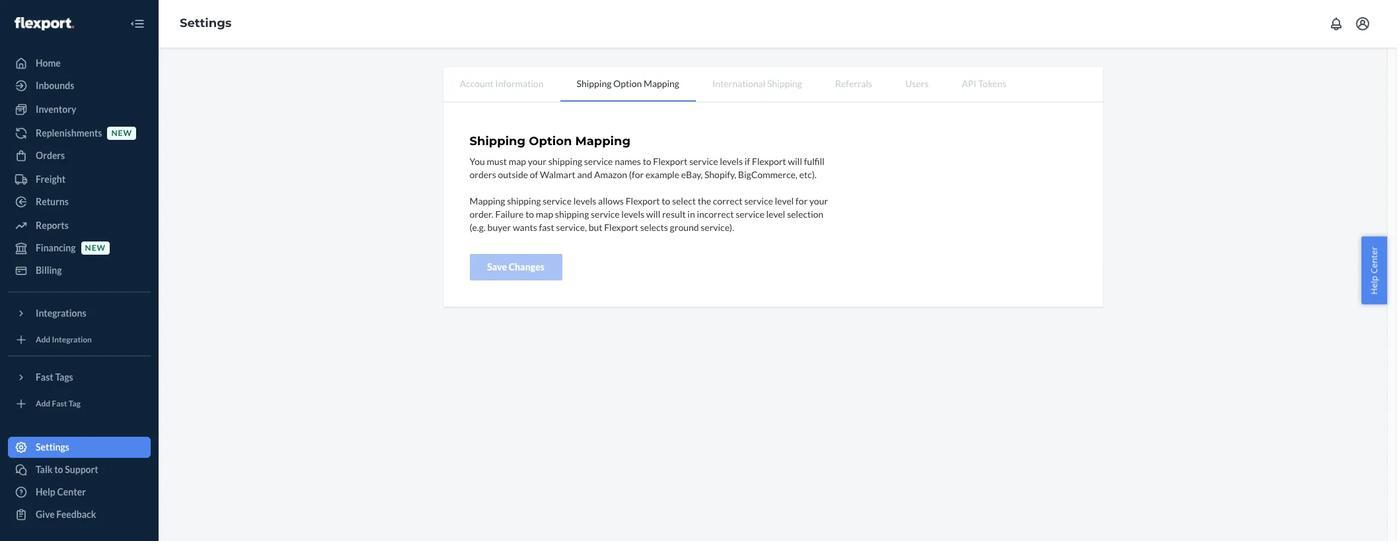Task type: describe. For each thing, give the bounding box(es) containing it.
2 vertical spatial levels
[[622, 209, 645, 220]]

0 horizontal spatial shipping
[[470, 134, 526, 149]]

wants
[[513, 222, 537, 233]]

tab list containing account information
[[443, 67, 1103, 102]]

returns link
[[8, 192, 151, 213]]

reports link
[[8, 215, 151, 237]]

shipping option mapping tab
[[560, 67, 696, 102]]

tag
[[69, 400, 81, 409]]

orders
[[36, 150, 65, 161]]

service down walmart
[[543, 196, 572, 207]]

map inside the you must map your shipping service names to flexport service levels if flexport will fulfill orders outside of walmart and amazon (for example ebay, shopify, bigcommerce, etc).
[[509, 156, 526, 167]]

talk
[[36, 465, 53, 476]]

tags
[[55, 372, 73, 383]]

select
[[672, 196, 696, 207]]

flexport logo image
[[15, 17, 74, 30]]

walmart
[[540, 169, 576, 180]]

service down allows
[[591, 209, 620, 220]]

0 vertical spatial settings
[[180, 16, 232, 30]]

fast tags button
[[8, 367, 151, 389]]

shipping inside the you must map your shipping service names to flexport service levels if flexport will fulfill orders outside of walmart and amazon (for example ebay, shopify, bigcommerce, etc).
[[548, 156, 582, 167]]

home
[[36, 58, 61, 69]]

changes
[[509, 262, 545, 273]]

give
[[36, 510, 55, 521]]

api tokens tab
[[945, 67, 1023, 100]]

your inside the you must map your shipping service names to flexport service levels if flexport will fulfill orders outside of walmart and amazon (for example ebay, shopify, bigcommerce, etc).
[[528, 156, 547, 167]]

1 vertical spatial fast
[[52, 400, 67, 409]]

fast tags
[[36, 372, 73, 383]]

shipping inside "tab"
[[577, 78, 612, 89]]

support
[[65, 465, 98, 476]]

and
[[577, 169, 592, 180]]

levels inside the you must map your shipping service names to flexport service levels if flexport will fulfill orders outside of walmart and amazon (for example ebay, shopify, bigcommerce, etc).
[[720, 156, 743, 167]]

(for
[[629, 169, 644, 180]]

example
[[646, 169, 680, 180]]

service down bigcommerce,
[[744, 196, 773, 207]]

users tab
[[889, 67, 945, 100]]

but
[[589, 222, 602, 233]]

service up amazon
[[584, 156, 613, 167]]

center inside button
[[1368, 247, 1380, 274]]

service,
[[556, 222, 587, 233]]

option inside "tab"
[[613, 78, 642, 89]]

(e.g.
[[470, 222, 486, 233]]

1 vertical spatial mapping
[[575, 134, 631, 149]]

0 horizontal spatial center
[[57, 487, 86, 498]]

0 horizontal spatial settings link
[[8, 438, 151, 459]]

api tokens
[[962, 78, 1007, 89]]

returns
[[36, 196, 69, 208]]

save
[[487, 262, 507, 273]]

to up result
[[662, 196, 670, 207]]

you must map your shipping service names to flexport service levels if flexport will fulfill orders outside of walmart and amazon (for example ebay, shopify, bigcommerce, etc).
[[470, 156, 825, 180]]

ebay,
[[681, 169, 703, 180]]

buyer
[[488, 222, 511, 233]]

to inside button
[[54, 465, 63, 476]]

your inside mapping shipping service levels allows flexport to select the correct service level for your order.                 failure to map shipping service levels will result in incorrect service level selection (e.g. buyer wants fast service, but flexport selects ground service).
[[809, 196, 828, 207]]

allows
[[598, 196, 624, 207]]

financing
[[36, 243, 76, 254]]

failure
[[495, 209, 524, 220]]

close navigation image
[[130, 16, 145, 32]]

international shipping
[[713, 78, 802, 89]]

add for add integration
[[36, 335, 50, 345]]

inventory link
[[8, 99, 151, 120]]

replenishments
[[36, 128, 102, 139]]

will inside mapping shipping service levels allows flexport to select the correct service level for your order.                 failure to map shipping service levels will result in incorrect service level selection (e.g. buyer wants fast service, but flexport selects ground service).
[[646, 209, 660, 220]]

shipping option mapping inside "tab"
[[577, 78, 679, 89]]

selects
[[640, 222, 668, 233]]

open account menu image
[[1355, 16, 1371, 32]]

open notifications image
[[1329, 16, 1344, 32]]

will inside the you must map your shipping service names to flexport service levels if flexport will fulfill orders outside of walmart and amazon (for example ebay, shopify, bigcommerce, etc).
[[788, 156, 802, 167]]

the
[[698, 196, 711, 207]]

service).
[[701, 222, 734, 233]]

flexport up bigcommerce,
[[752, 156, 786, 167]]

map inside mapping shipping service levels allows flexport to select the correct service level for your order.                 failure to map shipping service levels will result in incorrect service level selection (e.g. buyer wants fast service, but flexport selects ground service).
[[536, 209, 553, 220]]

service down correct
[[736, 209, 765, 220]]

inbounds
[[36, 80, 74, 91]]

0 horizontal spatial help center
[[36, 487, 86, 498]]

help center link
[[8, 483, 151, 504]]

account
[[460, 78, 494, 89]]

1 vertical spatial help
[[36, 487, 55, 498]]

new for replenishments
[[111, 129, 132, 138]]

you
[[470, 156, 485, 167]]

billing
[[36, 265, 62, 276]]

selection
[[787, 209, 824, 220]]

0 horizontal spatial option
[[529, 134, 572, 149]]

integrations
[[36, 308, 86, 319]]

international shipping tab
[[696, 67, 819, 100]]



Task type: locate. For each thing, give the bounding box(es) containing it.
1 vertical spatial shipping option mapping
[[470, 134, 631, 149]]

flexport right but
[[604, 222, 639, 233]]

0 vertical spatial new
[[111, 129, 132, 138]]

1 vertical spatial settings
[[36, 442, 69, 453]]

add fast tag
[[36, 400, 81, 409]]

amazon
[[594, 169, 627, 180]]

reports
[[36, 220, 69, 231]]

mapping inside "tab"
[[644, 78, 679, 89]]

settings
[[180, 16, 232, 30], [36, 442, 69, 453]]

help center button
[[1362, 237, 1387, 305]]

levels left allows
[[573, 196, 596, 207]]

to right talk
[[54, 465, 63, 476]]

talk to support
[[36, 465, 98, 476]]

help
[[1368, 276, 1380, 295], [36, 487, 55, 498]]

fast inside dropdown button
[[36, 372, 53, 383]]

new
[[111, 129, 132, 138], [85, 244, 106, 253]]

service
[[584, 156, 613, 167], [689, 156, 718, 167], [543, 196, 572, 207], [744, 196, 773, 207], [591, 209, 620, 220], [736, 209, 765, 220]]

shipping up service, on the top left of page
[[555, 209, 589, 220]]

level left for
[[775, 196, 794, 207]]

1 vertical spatial new
[[85, 244, 106, 253]]

add integration link
[[8, 330, 151, 351]]

0 vertical spatial add
[[36, 335, 50, 345]]

add integration
[[36, 335, 92, 345]]

1 horizontal spatial mapping
[[575, 134, 631, 149]]

for
[[796, 196, 808, 207]]

referrals tab
[[819, 67, 889, 100]]

to
[[643, 156, 651, 167], [662, 196, 670, 207], [526, 209, 534, 220], [54, 465, 63, 476]]

to up wants
[[526, 209, 534, 220]]

account information tab
[[443, 67, 560, 100]]

1 add from the top
[[36, 335, 50, 345]]

0 vertical spatial will
[[788, 156, 802, 167]]

add
[[36, 335, 50, 345], [36, 400, 50, 409]]

help center
[[1368, 247, 1380, 295], [36, 487, 86, 498]]

flexport down '(for' on the top
[[626, 196, 660, 207]]

shipping up walmart
[[548, 156, 582, 167]]

orders
[[470, 169, 496, 180]]

in
[[688, 209, 695, 220]]

will up selects
[[646, 209, 660, 220]]

map up outside
[[509, 156, 526, 167]]

1 vertical spatial center
[[57, 487, 86, 498]]

information
[[495, 78, 544, 89]]

1 vertical spatial option
[[529, 134, 572, 149]]

add for add fast tag
[[36, 400, 50, 409]]

0 horizontal spatial help
[[36, 487, 55, 498]]

shipping up failure
[[507, 196, 541, 207]]

1 horizontal spatial option
[[613, 78, 642, 89]]

flexport up example
[[653, 156, 688, 167]]

levels up selects
[[622, 209, 645, 220]]

etc).
[[799, 169, 817, 180]]

0 vertical spatial help
[[1368, 276, 1380, 295]]

1 vertical spatial level
[[766, 209, 785, 220]]

0 vertical spatial settings link
[[180, 16, 232, 30]]

your right for
[[809, 196, 828, 207]]

fast
[[36, 372, 53, 383], [52, 400, 67, 409]]

2 vertical spatial mapping
[[470, 196, 505, 207]]

freight link
[[8, 169, 151, 190]]

0 vertical spatial level
[[775, 196, 794, 207]]

inbounds link
[[8, 75, 151, 97]]

0 horizontal spatial mapping
[[470, 196, 505, 207]]

feedback
[[56, 510, 96, 521]]

tab list
[[443, 67, 1103, 102]]

ground
[[670, 222, 699, 233]]

1 horizontal spatial shipping
[[577, 78, 612, 89]]

shipping option mapping
[[577, 78, 679, 89], [470, 134, 631, 149]]

referrals
[[835, 78, 872, 89]]

flexport
[[653, 156, 688, 167], [752, 156, 786, 167], [626, 196, 660, 207], [604, 222, 639, 233]]

1 horizontal spatial levels
[[622, 209, 645, 220]]

add down fast tags
[[36, 400, 50, 409]]

names
[[615, 156, 641, 167]]

help center inside button
[[1368, 247, 1380, 295]]

outside
[[498, 169, 528, 180]]

2 add from the top
[[36, 400, 50, 409]]

0 vertical spatial mapping
[[644, 78, 679, 89]]

0 vertical spatial shipping
[[548, 156, 582, 167]]

0 vertical spatial center
[[1368, 247, 1380, 274]]

0 vertical spatial fast
[[36, 372, 53, 383]]

2 horizontal spatial levels
[[720, 156, 743, 167]]

of
[[530, 169, 538, 180]]

1 horizontal spatial map
[[536, 209, 553, 220]]

order.
[[470, 209, 494, 220]]

new for financing
[[85, 244, 106, 253]]

1 horizontal spatial settings link
[[180, 16, 232, 30]]

give feedback
[[36, 510, 96, 521]]

1 horizontal spatial help
[[1368, 276, 1380, 295]]

new down 'reports' link
[[85, 244, 106, 253]]

1 vertical spatial your
[[809, 196, 828, 207]]

give feedback button
[[8, 505, 151, 526]]

settings link
[[180, 16, 232, 30], [8, 438, 151, 459]]

account information
[[460, 78, 544, 89]]

incorrect
[[697, 209, 734, 220]]

1 vertical spatial help center
[[36, 487, 86, 498]]

1 horizontal spatial your
[[809, 196, 828, 207]]

save changes button
[[470, 254, 562, 281]]

0 vertical spatial help center
[[1368, 247, 1380, 295]]

0 horizontal spatial settings
[[36, 442, 69, 453]]

1 vertical spatial shipping
[[507, 196, 541, 207]]

help inside button
[[1368, 276, 1380, 295]]

level
[[775, 196, 794, 207], [766, 209, 785, 220]]

1 vertical spatial settings link
[[8, 438, 151, 459]]

2 horizontal spatial mapping
[[644, 78, 679, 89]]

shipping inside tab
[[767, 78, 802, 89]]

integrations button
[[8, 303, 151, 325]]

0 horizontal spatial new
[[85, 244, 106, 253]]

bigcommerce,
[[738, 169, 798, 180]]

talk to support button
[[8, 460, 151, 481]]

international
[[713, 78, 766, 89]]

to inside the you must map your shipping service names to flexport service levels if flexport will fulfill orders outside of walmart and amazon (for example ebay, shopify, bigcommerce, etc).
[[643, 156, 651, 167]]

freight
[[36, 174, 65, 185]]

fast left tags
[[36, 372, 53, 383]]

inventory
[[36, 104, 76, 115]]

center
[[1368, 247, 1380, 274], [57, 487, 86, 498]]

level left "selection"
[[766, 209, 785, 220]]

tokens
[[978, 78, 1007, 89]]

will up etc).
[[788, 156, 802, 167]]

shipping
[[577, 78, 612, 89], [767, 78, 802, 89], [470, 134, 526, 149]]

mapping inside mapping shipping service levels allows flexport to select the correct service level for your order.                 failure to map shipping service levels will result in incorrect service level selection (e.g. buyer wants fast service, but flexport selects ground service).
[[470, 196, 505, 207]]

1 horizontal spatial new
[[111, 129, 132, 138]]

if
[[745, 156, 750, 167]]

users
[[905, 78, 929, 89]]

home link
[[8, 53, 151, 74]]

0 vertical spatial map
[[509, 156, 526, 167]]

your
[[528, 156, 547, 167], [809, 196, 828, 207]]

1 horizontal spatial help center
[[1368, 247, 1380, 295]]

levels left if
[[720, 156, 743, 167]]

0 vertical spatial shipping option mapping
[[577, 78, 679, 89]]

0 horizontal spatial your
[[528, 156, 547, 167]]

correct
[[713, 196, 743, 207]]

orders link
[[8, 145, 151, 167]]

1 vertical spatial will
[[646, 209, 660, 220]]

fast
[[539, 222, 554, 233]]

add left "integration"
[[36, 335, 50, 345]]

0 vertical spatial levels
[[720, 156, 743, 167]]

result
[[662, 209, 686, 220]]

2 horizontal spatial shipping
[[767, 78, 802, 89]]

1 vertical spatial map
[[536, 209, 553, 220]]

your up 'of' on the left of the page
[[528, 156, 547, 167]]

1 vertical spatial add
[[36, 400, 50, 409]]

must
[[487, 156, 507, 167]]

0 horizontal spatial map
[[509, 156, 526, 167]]

to up '(for' on the top
[[643, 156, 651, 167]]

1 horizontal spatial will
[[788, 156, 802, 167]]

will
[[788, 156, 802, 167], [646, 209, 660, 220]]

shopify,
[[705, 169, 736, 180]]

mapping shipping service levels allows flexport to select the correct service level for your order.                 failure to map shipping service levels will result in incorrect service level selection (e.g. buyer wants fast service, but flexport selects ground service).
[[470, 196, 828, 233]]

integration
[[52, 335, 92, 345]]

fast left the tag
[[52, 400, 67, 409]]

0 vertical spatial option
[[613, 78, 642, 89]]

billing link
[[8, 260, 151, 282]]

1 vertical spatial levels
[[573, 196, 596, 207]]

0 horizontal spatial will
[[646, 209, 660, 220]]

fulfill
[[804, 156, 825, 167]]

option
[[613, 78, 642, 89], [529, 134, 572, 149]]

1 horizontal spatial center
[[1368, 247, 1380, 274]]

1 horizontal spatial settings
[[180, 16, 232, 30]]

map up fast
[[536, 209, 553, 220]]

0 vertical spatial your
[[528, 156, 547, 167]]

settings inside 'link'
[[36, 442, 69, 453]]

save changes
[[487, 262, 545, 273]]

new up orders link
[[111, 129, 132, 138]]

add fast tag link
[[8, 394, 151, 415]]

service up ebay,
[[689, 156, 718, 167]]

2 vertical spatial shipping
[[555, 209, 589, 220]]

0 horizontal spatial levels
[[573, 196, 596, 207]]

api
[[962, 78, 977, 89]]



Task type: vqa. For each thing, say whether or not it's contained in the screenshot.
leftmost Help
yes



